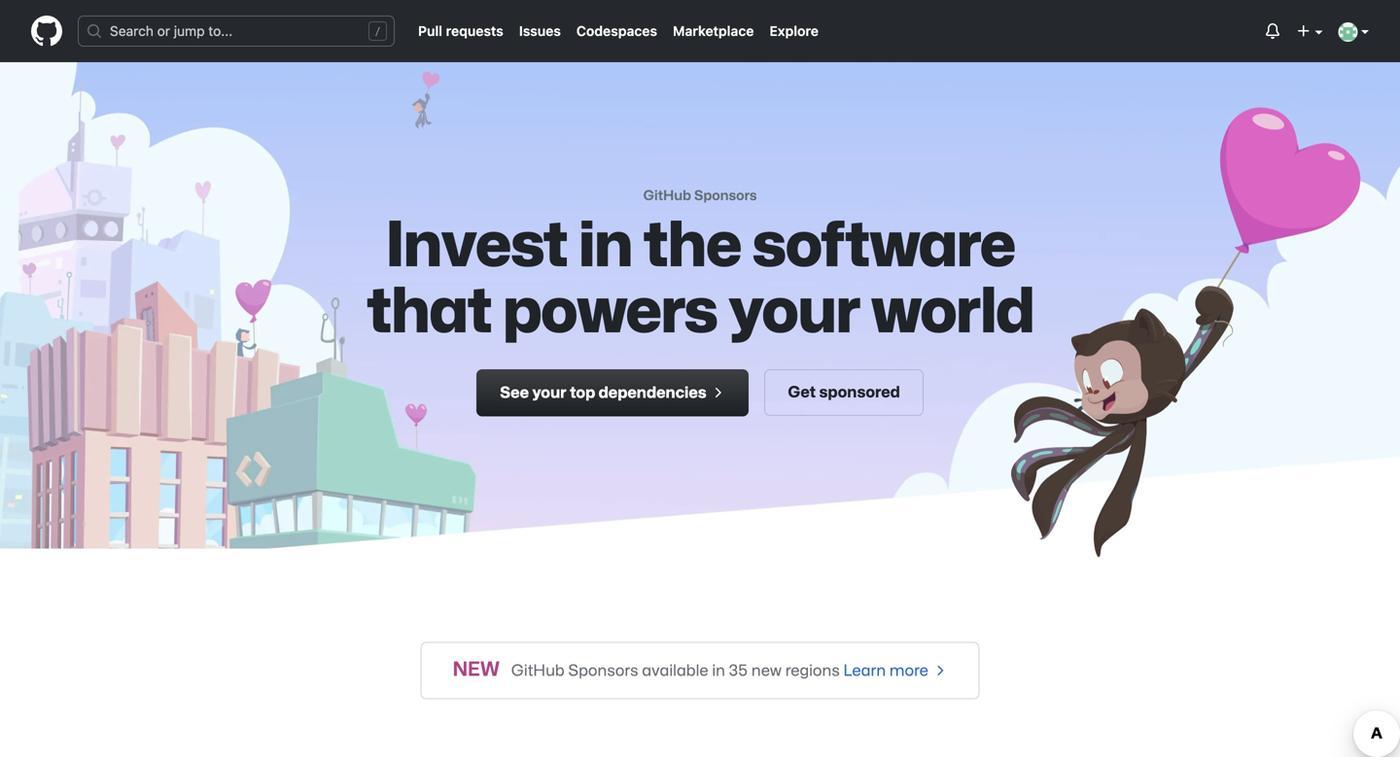 Task type: describe. For each thing, give the bounding box(es) containing it.
sponsors inside new github sponsors available in 35 new regions
[[568, 664, 639, 679]]

available
[[642, 664, 709, 679]]

plus image
[[1296, 23, 1312, 39]]

marketplace
[[673, 23, 754, 39]]

banner containing search or jump to...
[[0, 0, 1400, 62]]

see
[[500, 386, 529, 401]]

get sponsored link
[[765, 370, 924, 416]]

learn more
[[844, 664, 932, 679]]

codespaces
[[577, 23, 657, 39]]

new
[[752, 664, 782, 679]]

new github sponsors available in 35 new regions
[[453, 661, 844, 680]]

search
[[110, 23, 154, 39]]

in inside new github sponsors available in 35 new regions
[[712, 664, 725, 679]]

1 horizontal spatial sponsors
[[694, 190, 757, 203]]

see your top dependencies link
[[477, 370, 749, 417]]

homepage image
[[31, 16, 62, 47]]

top
[[570, 386, 595, 401]]

get sponsored
[[788, 385, 900, 400]]

invest in the software that powers your world
[[367, 217, 1034, 343]]

0 horizontal spatial your
[[532, 386, 567, 401]]

issues
[[519, 23, 561, 39]]

0 vertical spatial github
[[643, 190, 691, 203]]

you have no unread notifications image
[[1265, 23, 1281, 39]]

dependencies
[[599, 386, 707, 401]]

get
[[788, 385, 816, 400]]

pull
[[418, 23, 443, 39]]

explore link
[[770, 5, 819, 57]]

s
[[496, 23, 504, 39]]

pull request s
[[418, 23, 504, 39]]

learn
[[844, 664, 886, 679]]

new
[[453, 661, 500, 680]]

in inside invest in the software that powers your world
[[578, 217, 632, 277]]



Task type: locate. For each thing, give the bounding box(es) containing it.
github up the
[[643, 190, 691, 203]]

your up the get
[[728, 283, 860, 343]]

1 vertical spatial github
[[511, 664, 565, 679]]

sponsors
[[694, 190, 757, 203], [568, 664, 639, 679]]

request
[[446, 23, 496, 39]]

sponsored
[[819, 385, 900, 400]]

see your top dependencies
[[500, 386, 710, 401]]

world
[[871, 283, 1034, 343]]

issues link
[[519, 5, 561, 57]]

sponsors up the
[[694, 190, 757, 203]]

or
[[157, 23, 170, 39]]

powers
[[503, 283, 717, 343]]

in
[[578, 217, 632, 277], [712, 664, 725, 679]]

1 vertical spatial sponsors
[[568, 664, 639, 679]]

jump
[[174, 23, 205, 39]]

35
[[729, 664, 748, 679]]

1 vertical spatial your
[[532, 386, 567, 401]]

1 horizontal spatial your
[[728, 283, 860, 343]]

your
[[728, 283, 860, 343], [532, 386, 567, 401]]

search or jump to...
[[110, 23, 233, 39]]

1 vertical spatial in
[[712, 664, 725, 679]]

@applelee2 image
[[1339, 22, 1358, 42]]

the
[[643, 217, 741, 277]]

0 vertical spatial your
[[728, 283, 860, 343]]

that
[[367, 283, 491, 343]]

explore
[[770, 23, 819, 39]]

in up powers
[[578, 217, 632, 277]]

0 horizontal spatial github
[[511, 664, 565, 679]]

codespaces link
[[577, 5, 657, 57]]

software
[[752, 217, 1015, 277]]

github sponsors
[[643, 190, 757, 203]]

invest
[[386, 217, 567, 277]]

marketplace link
[[673, 5, 754, 57]]

banner
[[0, 0, 1400, 62]]

regions
[[786, 664, 840, 679]]

github
[[643, 190, 691, 203], [511, 664, 565, 679]]

to...
[[208, 23, 233, 39]]

github inside new github sponsors available in 35 new regions
[[511, 664, 565, 679]]

github right new
[[511, 664, 565, 679]]

in left 35
[[712, 664, 725, 679]]

1 horizontal spatial github
[[643, 190, 691, 203]]

search or jump to... button
[[79, 17, 394, 46]]

search image
[[87, 23, 102, 39]]

sponsors left available
[[568, 664, 639, 679]]

0 vertical spatial sponsors
[[694, 190, 757, 203]]

your inside invest in the software that powers your world
[[728, 283, 860, 343]]

more
[[890, 664, 929, 679]]

global element
[[418, 5, 834, 57]]

your left top
[[532, 386, 567, 401]]

0 horizontal spatial sponsors
[[568, 664, 639, 679]]

1 horizontal spatial in
[[712, 664, 725, 679]]

0 vertical spatial in
[[578, 217, 632, 277]]

0 horizontal spatial in
[[578, 217, 632, 277]]



Task type: vqa. For each thing, say whether or not it's contained in the screenshot.
4m 58s's calendar icon
no



